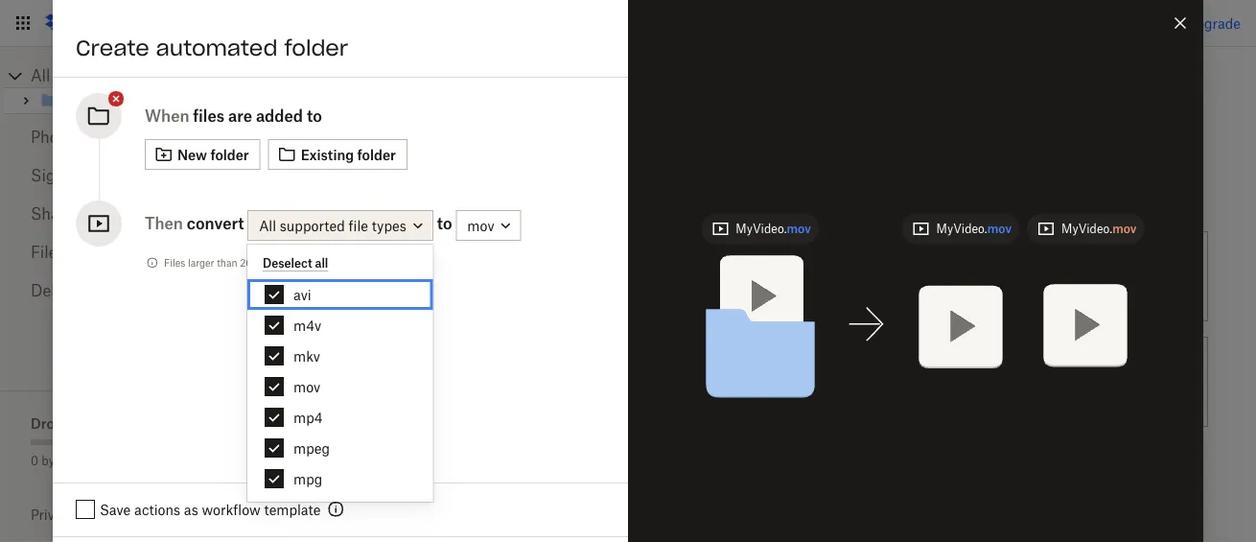 Task type: describe. For each thing, give the bounding box(es) containing it.
used
[[119, 453, 145, 468]]

save
[[100, 501, 131, 518]]

mov up renames
[[787, 222, 812, 236]]

gb
[[98, 453, 116, 468]]

all
[[315, 256, 328, 271]]

all files link
[[31, 64, 230, 87]]

add an automation
[[269, 186, 422, 205]]

to inside choose a category to sort files by
[[468, 258, 480, 274]]

upgrade
[[1187, 15, 1242, 31]]

mpeg checkbox item
[[248, 433, 433, 463]]

add
[[269, 186, 300, 205]]

category
[[409, 258, 464, 274]]

convert
[[983, 268, 1034, 284]]

than
[[217, 257, 237, 269]]

and
[[80, 507, 104, 523]]

pdfs
[[1084, 268, 1118, 284]]

format for audio
[[432, 469, 475, 485]]

convert files to pdfs button
[[898, 224, 1217, 329]]

file for all supported file types
[[349, 217, 368, 233]]

create
[[76, 35, 149, 61]]

all files
[[31, 66, 85, 85]]

a for choose a file format to convert videos to
[[717, 363, 724, 379]]

all for all files
[[31, 66, 50, 85]]

legal
[[107, 507, 138, 523]]

file requests
[[31, 243, 124, 261]]

actions
[[134, 501, 180, 518]]

2
[[88, 453, 95, 468]]

0 bytes of 2 gb used
[[31, 453, 145, 468]]

larger
[[188, 257, 214, 269]]

2 myvideo. from the left
[[937, 222, 988, 236]]

convert files to pdfs
[[983, 268, 1118, 284]]

file requests link
[[31, 233, 200, 272]]

create automated folder dialog
[[53, 0, 1204, 542]]

add an automation main content
[[261, 108, 1257, 542]]

3 myvideo. mov from the left
[[1062, 222, 1137, 236]]

signatures
[[31, 166, 110, 185]]

files inside "create automated folder" dialog
[[193, 107, 225, 125]]

all supported file types
[[259, 217, 407, 233]]

files inside convert files to pdfs "button"
[[1038, 268, 1064, 284]]

choose an image format to convert files to button
[[261, 329, 580, 435]]

bytes
[[42, 453, 71, 468]]

choose for audio
[[346, 469, 394, 485]]

privacy and legal
[[31, 507, 138, 523]]

mp4 checkbox item
[[248, 402, 433, 433]]

deleted files
[[31, 281, 122, 300]]

requests
[[61, 243, 124, 261]]

choose a file format to convert audio files to button
[[261, 435, 580, 540]]

mov up the convert
[[988, 222, 1012, 236]]

choose a file format to convert videos to
[[665, 363, 861, 401]]

will
[[283, 257, 299, 269]]

mov up pdfs
[[1113, 222, 1137, 236]]

rule
[[701, 268, 726, 284]]

all files tree
[[3, 64, 230, 114]]

global header element
[[0, 0, 1257, 47]]

are
[[228, 107, 252, 125]]

not
[[302, 257, 316, 269]]

choose a category to sort files by
[[346, 258, 539, 295]]

2 myvideo. mov from the left
[[937, 222, 1012, 236]]

upgrade link
[[1187, 15, 1242, 31]]

m4v
[[294, 317, 321, 333]]

privacy
[[31, 507, 76, 523]]

mpeg
[[294, 440, 330, 456]]

deleted
[[31, 281, 87, 300]]

when
[[145, 107, 189, 125]]

photos link
[[31, 118, 200, 156]]

files
[[164, 257, 185, 269]]

choose an image format to convert files to
[[346, 363, 519, 401]]

file for choose a file format to convert audio files to
[[409, 469, 429, 485]]

deselect all
[[263, 256, 328, 271]]

by
[[346, 279, 362, 295]]

set
[[665, 268, 687, 284]]

workflow
[[202, 501, 261, 518]]

shared link
[[31, 195, 200, 233]]

save actions as workflow template
[[100, 501, 321, 518]]



Task type: vqa. For each thing, say whether or not it's contained in the screenshot.
Privacy and legal link
yes



Task type: locate. For each thing, give the bounding box(es) containing it.
automated
[[156, 35, 278, 61]]

choose a file format to convert videos to button
[[580, 329, 898, 435]]

a left category
[[398, 258, 405, 274]]

an inside choose an image format to convert files to
[[398, 363, 414, 379]]

files down file requests link
[[92, 281, 122, 300]]

2048mb
[[240, 257, 280, 269]]

photos
[[31, 128, 81, 146]]

2 horizontal spatial file
[[728, 363, 747, 379]]

choose inside choose a file format to convert videos to
[[665, 363, 713, 379]]

1 horizontal spatial myvideo. mov
[[937, 222, 1012, 236]]

files right sort
[[512, 258, 539, 274]]

1 vertical spatial all
[[259, 217, 276, 233]]

convert for choose a file format to convert audio files to
[[495, 469, 542, 485]]

myvideo. mov up the convert
[[937, 222, 1012, 236]]

automation
[[330, 186, 422, 205]]

choose for files
[[346, 363, 394, 379]]

of
[[74, 453, 85, 468]]

myvideo. up the convert
[[937, 222, 988, 236]]

files right the convert
[[1038, 268, 1064, 284]]

0
[[31, 453, 38, 468]]

choose inside choose a category to sort files by
[[346, 258, 394, 274]]

set a rule that renames files
[[665, 268, 843, 284]]

renames
[[759, 268, 813, 284]]

avi checkbox item
[[248, 279, 433, 310]]

1 horizontal spatial myvideo.
[[937, 222, 988, 236]]

convert inside choose a file format to convert videos to
[[813, 363, 861, 379]]

a inside "button"
[[690, 268, 698, 284]]

all inside dropdown button
[[259, 217, 276, 233]]

file down mpeg 'checkbox item'
[[409, 469, 429, 485]]

0 vertical spatial all
[[31, 66, 50, 85]]

added
[[256, 107, 303, 125]]

a for set a rule that renames files
[[690, 268, 698, 284]]

all up photos
[[31, 66, 50, 85]]

template
[[264, 501, 321, 518]]

mkv
[[294, 348, 320, 364]]

2 vertical spatial file
[[409, 469, 429, 485]]

a down rule
[[717, 363, 724, 379]]

supported
[[280, 217, 345, 233]]

an for choose
[[398, 363, 414, 379]]

1 horizontal spatial an
[[398, 363, 414, 379]]

audio
[[346, 490, 382, 506]]

image
[[417, 363, 457, 379]]

a right set
[[690, 268, 698, 284]]

choose
[[346, 258, 394, 274], [346, 363, 394, 379], [665, 363, 713, 379], [346, 469, 394, 485]]

mov inside mov 'checkbox item'
[[294, 379, 321, 395]]

file inside choose a file format to convert videos to
[[728, 363, 747, 379]]

files inside choose a category to sort files by
[[512, 258, 539, 274]]

file inside choose a file format to convert audio files to
[[409, 469, 429, 485]]

files left are
[[193, 107, 225, 125]]

all
[[31, 66, 50, 85], [259, 217, 276, 233]]

set a rule that renames files button
[[580, 224, 898, 329]]

that
[[730, 268, 755, 284]]

myvideo. up set a rule that renames files
[[736, 222, 787, 236]]

choose a file format to convert audio files to
[[346, 469, 542, 506]]

a for choose a file format to convert audio files to
[[398, 469, 405, 485]]

an for add
[[305, 186, 325, 205]]

2 horizontal spatial myvideo.
[[1062, 222, 1113, 236]]

mov
[[787, 222, 812, 236], [988, 222, 1012, 236], [1113, 222, 1137, 236], [294, 379, 321, 395]]

all supported file types button
[[248, 210, 434, 241]]

0 vertical spatial an
[[305, 186, 325, 205]]

choose inside choose an image format to convert files to
[[346, 363, 394, 379]]

mpg checkbox item
[[248, 463, 433, 494]]

choose inside choose a file format to convert audio files to
[[346, 469, 394, 485]]

files inside set a rule that renames files "button"
[[817, 268, 843, 284]]

format for files
[[460, 363, 503, 379]]

0 horizontal spatial file
[[349, 217, 368, 233]]

format inside choose a file format to convert audio files to
[[432, 469, 475, 485]]

files inside all files link
[[54, 66, 85, 85]]

format inside choose a file format to convert videos to
[[751, 363, 793, 379]]

avi
[[294, 286, 312, 303]]

deselect all button
[[263, 256, 328, 272]]

choose for by
[[346, 258, 394, 274]]

click to watch a demo video image
[[412, 66, 435, 89]]

myvideo. mov up pdfs
[[1062, 222, 1137, 236]]

all down add
[[259, 217, 276, 233]]

convert for choose an image format to convert files to
[[346, 384, 394, 401]]

to
[[307, 107, 322, 125], [437, 214, 452, 233], [468, 258, 480, 274], [1068, 268, 1080, 284], [506, 363, 519, 379], [797, 363, 810, 379], [427, 384, 440, 401], [709, 384, 722, 401], [478, 469, 491, 485], [415, 490, 428, 506]]

a for choose a category to sort files by
[[398, 258, 405, 274]]

files inside choose an image format to convert files to
[[397, 384, 424, 401]]

choose up audio
[[346, 469, 394, 485]]

converted
[[333, 257, 378, 269]]

files down image
[[397, 384, 424, 401]]

myvideo. mov up renames
[[736, 222, 812, 236]]

a down mpeg 'checkbox item'
[[398, 469, 405, 485]]

file
[[349, 217, 368, 233], [728, 363, 747, 379], [409, 469, 429, 485]]

convert
[[187, 214, 244, 233], [813, 363, 861, 379], [346, 384, 394, 401], [495, 469, 542, 485]]

1 horizontal spatial file
[[409, 469, 429, 485]]

shared
[[31, 204, 83, 223]]

be
[[319, 257, 330, 269]]

1 horizontal spatial all
[[259, 217, 276, 233]]

folder
[[284, 35, 348, 61]]

choose a category to sort files by button
[[261, 224, 580, 329]]

0 horizontal spatial an
[[305, 186, 325, 205]]

convert inside choose an image format to convert files to
[[346, 384, 394, 401]]

a inside choose a file format to convert videos to
[[717, 363, 724, 379]]

choose up by
[[346, 258, 394, 274]]

dropbox logo - go to the homepage image
[[38, 8, 143, 38]]

automations
[[269, 63, 408, 90]]

types
[[372, 217, 407, 233]]

signatures link
[[31, 156, 200, 195]]

format for videos
[[751, 363, 793, 379]]

myvideo.
[[736, 222, 787, 236], [937, 222, 988, 236], [1062, 222, 1113, 236]]

format
[[460, 363, 503, 379], [751, 363, 793, 379], [432, 469, 475, 485]]

files larger than 2048mb will not be converted
[[164, 257, 378, 269]]

0 horizontal spatial myvideo. mov
[[736, 222, 812, 236]]

deselect
[[263, 256, 312, 271]]

myvideo. mov
[[736, 222, 812, 236], [937, 222, 1012, 236], [1062, 222, 1137, 236]]

file down set a rule that renames files "button"
[[728, 363, 747, 379]]

choose for videos
[[665, 363, 713, 379]]

3 myvideo. from the left
[[1062, 222, 1113, 236]]

0 horizontal spatial all
[[31, 66, 50, 85]]

file for choose a file format to convert videos to
[[728, 363, 747, 379]]

choose up the mp4 'checkbox item' on the bottom left of the page
[[346, 363, 394, 379]]

choose up the videos
[[665, 363, 713, 379]]

files right audio
[[385, 490, 412, 506]]

to inside "button"
[[1068, 268, 1080, 284]]

files inside choose a file format to convert audio files to
[[385, 490, 412, 506]]

a
[[398, 258, 405, 274], [690, 268, 698, 284], [717, 363, 724, 379], [398, 469, 405, 485]]

files down the create
[[54, 66, 85, 85]]

m4v checkbox item
[[248, 310, 433, 341]]

deleted files link
[[31, 272, 200, 310]]

mkv checkbox item
[[248, 341, 433, 371]]

dropbox
[[31, 415, 87, 431]]

1 vertical spatial file
[[728, 363, 747, 379]]

format inside choose an image format to convert files to
[[460, 363, 503, 379]]

an
[[305, 186, 325, 205], [398, 363, 414, 379]]

mpg
[[294, 471, 323, 487]]

all for all supported file types
[[259, 217, 276, 233]]

an left image
[[398, 363, 414, 379]]

file
[[31, 243, 57, 261]]

mov checkbox item
[[248, 371, 433, 402]]

mp4
[[294, 409, 323, 426]]

sort
[[484, 258, 509, 274]]

mov down mkv
[[294, 379, 321, 395]]

myvideo. up pdfs
[[1062, 222, 1113, 236]]

files right renames
[[817, 268, 843, 284]]

files
[[54, 66, 85, 85], [193, 107, 225, 125], [512, 258, 539, 274], [817, 268, 843, 284], [1038, 268, 1064, 284], [92, 281, 122, 300], [397, 384, 424, 401], [385, 490, 412, 506]]

0 horizontal spatial myvideo.
[[736, 222, 787, 236]]

0 vertical spatial file
[[349, 217, 368, 233]]

then
[[145, 214, 183, 233]]

1 vertical spatial an
[[398, 363, 414, 379]]

files are added to
[[193, 107, 322, 125]]

1 myvideo. mov from the left
[[736, 222, 812, 236]]

privacy and legal link
[[31, 507, 230, 523]]

convert inside choose a file format to convert audio files to
[[495, 469, 542, 485]]

a inside choose a file format to convert audio files to
[[398, 469, 405, 485]]

videos
[[665, 384, 706, 401]]

files inside deleted files link
[[92, 281, 122, 300]]

2 horizontal spatial myvideo. mov
[[1062, 222, 1137, 236]]

as
[[184, 501, 198, 518]]

convert for choose a file format to convert videos to
[[813, 363, 861, 379]]

file inside dropdown button
[[349, 217, 368, 233]]

dropbox basic
[[31, 415, 126, 431]]

convert inside "create automated folder" dialog
[[187, 214, 244, 233]]

1 myvideo. from the left
[[736, 222, 787, 236]]

a inside choose a category to sort files by
[[398, 258, 405, 274]]

basic
[[90, 415, 126, 431]]

create automated folder
[[76, 35, 348, 61]]

an up supported
[[305, 186, 325, 205]]

file left types
[[349, 217, 368, 233]]

all inside tree
[[31, 66, 50, 85]]



